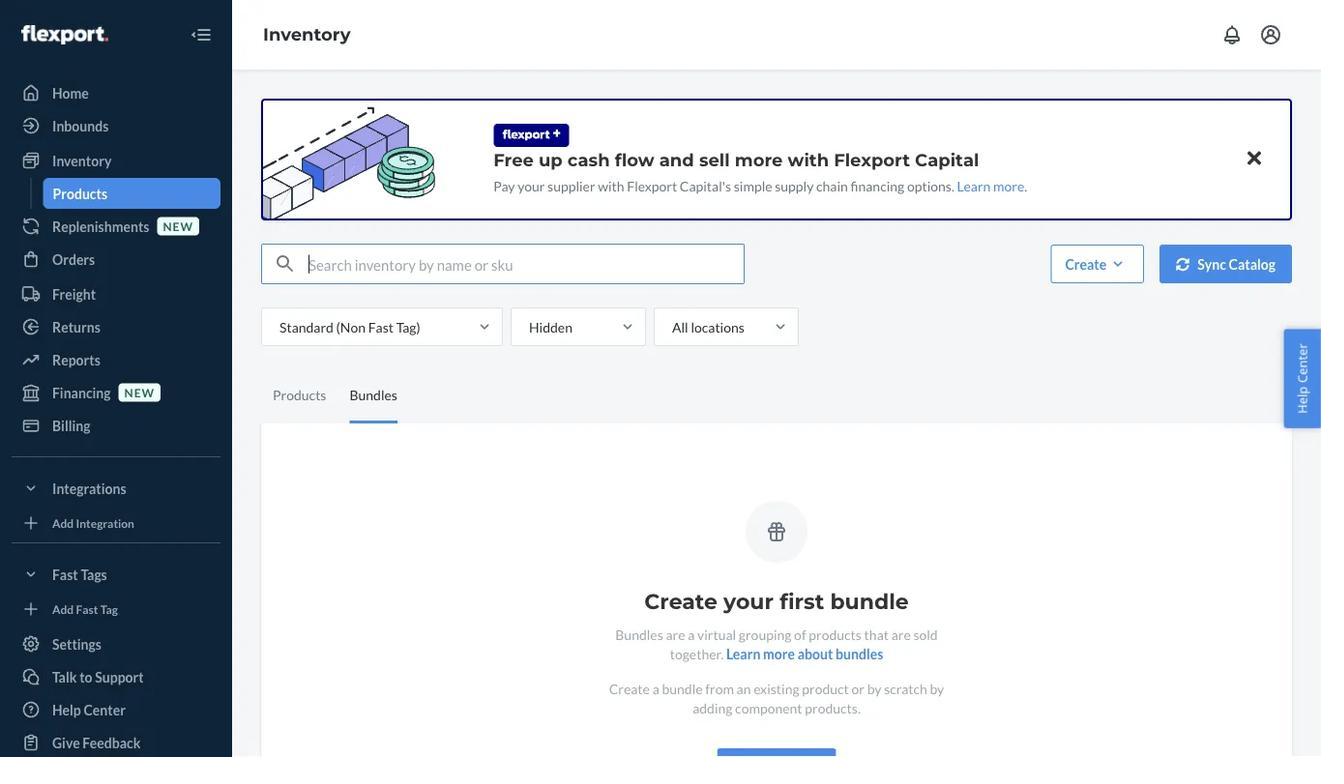 Task type: locate. For each thing, give the bounding box(es) containing it.
1 vertical spatial your
[[723, 588, 774, 615]]

create inside the create a bundle from an existing product or by scratch by adding component products.
[[609, 680, 650, 697]]

0 horizontal spatial new
[[124, 385, 155, 399]]

0 horizontal spatial are
[[666, 626, 685, 643]]

an
[[737, 680, 751, 697]]

bundles down (non
[[350, 387, 397, 403]]

1 vertical spatial help
[[52, 702, 81, 718]]

learn
[[957, 177, 991, 194], [726, 646, 761, 662]]

open notifications image
[[1221, 23, 1244, 46]]

0 horizontal spatial your
[[518, 177, 545, 194]]

are up together.
[[666, 626, 685, 643]]

0 horizontal spatial by
[[867, 680, 881, 697]]

1 horizontal spatial a
[[688, 626, 695, 643]]

more up simple
[[735, 149, 783, 170]]

0 vertical spatial create
[[1065, 256, 1107, 272]]

help center inside "button"
[[1293, 343, 1311, 414]]

locations
[[691, 319, 745, 335]]

a
[[688, 626, 695, 643], [652, 680, 659, 697]]

bundle
[[830, 588, 909, 615], [662, 680, 703, 697]]

products up the replenishments
[[53, 185, 107, 202]]

add for add integration
[[52, 516, 74, 530]]

by right scratch
[[930, 680, 944, 697]]

component
[[735, 700, 802, 716]]

help
[[1293, 386, 1311, 414], [52, 702, 81, 718]]

bundles inside the bundles are a virtual grouping of products that are sold together.
[[615, 626, 663, 643]]

0 horizontal spatial help center
[[52, 702, 126, 718]]

1 vertical spatial flexport
[[627, 177, 677, 194]]

bundles left virtual
[[615, 626, 663, 643]]

of
[[794, 626, 806, 643]]

0 horizontal spatial center
[[84, 702, 126, 718]]

2 vertical spatial create
[[609, 680, 650, 697]]

free up cash flow and sell more with flexport capital pay your supplier with flexport capital's simple supply chain financing options. learn more .
[[493, 149, 1027, 194]]

0 vertical spatial flexport
[[834, 149, 910, 170]]

give feedback
[[52, 735, 141, 751]]

open account menu image
[[1259, 23, 1282, 46]]

1 horizontal spatial bundles
[[615, 626, 663, 643]]

1 vertical spatial learn
[[726, 646, 761, 662]]

fast left tag
[[76, 602, 98, 616]]

1 vertical spatial add
[[52, 602, 74, 616]]

1 horizontal spatial center
[[1293, 343, 1311, 383]]

1 vertical spatial products
[[273, 387, 326, 403]]

chain
[[816, 177, 848, 194]]

existing
[[754, 680, 799, 697]]

0 vertical spatial add
[[52, 516, 74, 530]]

hidden
[[529, 319, 572, 335]]

your right pay
[[518, 177, 545, 194]]

a up together.
[[688, 626, 695, 643]]

0 horizontal spatial help
[[52, 702, 81, 718]]

0 horizontal spatial products
[[53, 185, 107, 202]]

1 vertical spatial center
[[84, 702, 126, 718]]

fast tags
[[52, 566, 107, 583]]

together.
[[670, 646, 724, 662]]

capital's
[[680, 177, 731, 194]]

2 vertical spatial more
[[763, 646, 795, 662]]

0 vertical spatial new
[[163, 219, 193, 233]]

sync alt image
[[1176, 257, 1190, 271]]

0 horizontal spatial bundle
[[662, 680, 703, 697]]

fast left tags
[[52, 566, 78, 583]]

0 vertical spatial center
[[1293, 343, 1311, 383]]

financing
[[52, 384, 111, 401]]

new
[[163, 219, 193, 233], [124, 385, 155, 399]]

products inside 'link'
[[53, 185, 107, 202]]

standard (non fast tag)
[[279, 319, 420, 335]]

give feedback button
[[12, 727, 221, 757]]

1 horizontal spatial are
[[891, 626, 911, 643]]

capital
[[915, 149, 979, 170]]

or
[[852, 680, 865, 697]]

orders link
[[12, 244, 221, 275]]

0 vertical spatial products
[[53, 185, 107, 202]]

1 vertical spatial a
[[652, 680, 659, 697]]

your up grouping
[[723, 588, 774, 615]]

flexport
[[834, 149, 910, 170], [627, 177, 677, 194]]

add
[[52, 516, 74, 530], [52, 602, 74, 616]]

more
[[735, 149, 783, 170], [993, 177, 1024, 194], [763, 646, 795, 662]]

with up supply at the top
[[788, 149, 829, 170]]

integration
[[76, 516, 134, 530]]

new down the reports link
[[124, 385, 155, 399]]

tag
[[100, 602, 118, 616]]

0 vertical spatial help center
[[1293, 343, 1311, 414]]

1 horizontal spatial new
[[163, 219, 193, 233]]

products link
[[43, 178, 221, 209]]

that
[[864, 626, 889, 643]]

create
[[1065, 256, 1107, 272], [644, 588, 717, 615], [609, 680, 650, 697]]

1 horizontal spatial flexport
[[834, 149, 910, 170]]

bundle up adding
[[662, 680, 703, 697]]

catalog
[[1229, 256, 1276, 272]]

0 vertical spatial with
[[788, 149, 829, 170]]

0 vertical spatial bundle
[[830, 588, 909, 615]]

products.
[[805, 700, 861, 716]]

1 vertical spatial fast
[[52, 566, 78, 583]]

0 vertical spatial help
[[1293, 386, 1311, 414]]

0 horizontal spatial with
[[598, 177, 624, 194]]

0 horizontal spatial flexport
[[627, 177, 677, 194]]

freight link
[[12, 279, 221, 309]]

fast
[[368, 319, 394, 335], [52, 566, 78, 583], [76, 602, 98, 616]]

0 horizontal spatial inventory
[[52, 152, 112, 169]]

1 vertical spatial create
[[644, 588, 717, 615]]

orders
[[52, 251, 95, 267]]

1 horizontal spatial by
[[930, 680, 944, 697]]

1 vertical spatial more
[[993, 177, 1024, 194]]

0 vertical spatial bundles
[[350, 387, 397, 403]]

financing
[[851, 177, 904, 194]]

learn inside free up cash flow and sell more with flexport capital pay your supplier with flexport capital's simple supply chain financing options. learn more .
[[957, 177, 991, 194]]

1 horizontal spatial help center
[[1293, 343, 1311, 414]]

with down cash
[[598, 177, 624, 194]]

support
[[95, 669, 144, 685]]

learn more link
[[957, 177, 1024, 194]]

bundles
[[350, 387, 397, 403], [615, 626, 663, 643]]

supplier
[[547, 177, 595, 194]]

are left the sold
[[891, 626, 911, 643]]

sync catalog button
[[1160, 245, 1292, 283]]

product
[[802, 680, 849, 697]]

1 add from the top
[[52, 516, 74, 530]]

0 vertical spatial a
[[688, 626, 695, 643]]

1 vertical spatial bundle
[[662, 680, 703, 697]]

a left from
[[652, 680, 659, 697]]

home link
[[12, 77, 221, 108]]

inventory link
[[263, 24, 351, 45], [12, 145, 221, 176]]

learn down grouping
[[726, 646, 761, 662]]

0 horizontal spatial a
[[652, 680, 659, 697]]

pay
[[493, 177, 515, 194]]

add integration link
[[12, 512, 221, 535]]

help center
[[1293, 343, 1311, 414], [52, 702, 126, 718]]

new for financing
[[124, 385, 155, 399]]

create for create a bundle from an existing product or by scratch by adding component products.
[[609, 680, 650, 697]]

more down grouping
[[763, 646, 795, 662]]

1 horizontal spatial help
[[1293, 386, 1311, 414]]

1 vertical spatial new
[[124, 385, 155, 399]]

0 horizontal spatial inventory link
[[12, 145, 221, 176]]

grouping
[[739, 626, 792, 643]]

1 horizontal spatial learn
[[957, 177, 991, 194]]

fast inside dropdown button
[[52, 566, 78, 583]]

center
[[1293, 343, 1311, 383], [84, 702, 126, 718]]

flexport up financing at the right top
[[834, 149, 910, 170]]

your
[[518, 177, 545, 194], [723, 588, 774, 615]]

0 vertical spatial your
[[518, 177, 545, 194]]

0 vertical spatial inventory link
[[263, 24, 351, 45]]

home
[[52, 85, 89, 101]]

0 vertical spatial fast
[[368, 319, 394, 335]]

1 horizontal spatial with
[[788, 149, 829, 170]]

add fast tag
[[52, 602, 118, 616]]

settings
[[52, 636, 102, 652]]

0 horizontal spatial learn
[[726, 646, 761, 662]]

learn down capital
[[957, 177, 991, 194]]

are
[[666, 626, 685, 643], [891, 626, 911, 643]]

1 vertical spatial with
[[598, 177, 624, 194]]

replenishments
[[52, 218, 149, 235]]

center inside "button"
[[1293, 343, 1311, 383]]

1 horizontal spatial inventory
[[263, 24, 351, 45]]

a inside the bundles are a virtual grouping of products that are sold together.
[[688, 626, 695, 643]]

inbounds link
[[12, 110, 221, 141]]

1 are from the left
[[666, 626, 685, 643]]

1 horizontal spatial products
[[273, 387, 326, 403]]

fast tags button
[[12, 559, 221, 590]]

products
[[809, 626, 862, 643]]

1 horizontal spatial inventory link
[[263, 24, 351, 45]]

all
[[672, 319, 688, 335]]

2 are from the left
[[891, 626, 911, 643]]

add left integration
[[52, 516, 74, 530]]

1 vertical spatial bundles
[[615, 626, 663, 643]]

returns link
[[12, 311, 221, 342]]

with
[[788, 149, 829, 170], [598, 177, 624, 194]]

all locations
[[672, 319, 745, 335]]

new down products 'link'
[[163, 219, 193, 233]]

2 vertical spatial fast
[[76, 602, 98, 616]]

fast left tag)
[[368, 319, 394, 335]]

by right 'or'
[[867, 680, 881, 697]]

0 vertical spatial learn
[[957, 177, 991, 194]]

2 add from the top
[[52, 602, 74, 616]]

add fast tag link
[[12, 598, 221, 621]]

flexport down 'flow'
[[627, 177, 677, 194]]

bundle up that
[[830, 588, 909, 615]]

and
[[659, 149, 694, 170]]

0 horizontal spatial bundles
[[350, 387, 397, 403]]

create inside create button
[[1065, 256, 1107, 272]]

add up settings
[[52, 602, 74, 616]]

products down standard
[[273, 387, 326, 403]]

products
[[53, 185, 107, 202], [273, 387, 326, 403]]

more right options.
[[993, 177, 1024, 194]]



Task type: describe. For each thing, give the bounding box(es) containing it.
create for create
[[1065, 256, 1107, 272]]

standard
[[279, 319, 334, 335]]

supply
[[775, 177, 814, 194]]

learn inside button
[[726, 646, 761, 662]]

1 vertical spatial help center
[[52, 702, 126, 718]]

add for add fast tag
[[52, 602, 74, 616]]

1 vertical spatial inventory
[[52, 152, 112, 169]]

help center button
[[1284, 329, 1321, 428]]

tags
[[81, 566, 107, 583]]

bundles for bundles are a virtual grouping of products that are sold together.
[[615, 626, 663, 643]]

0 vertical spatial inventory
[[263, 24, 351, 45]]

create a bundle from an existing product or by scratch by adding component products.
[[609, 680, 944, 716]]

tag)
[[396, 319, 420, 335]]

new for replenishments
[[163, 219, 193, 233]]

feedback
[[83, 735, 141, 751]]

learn more about bundles button
[[726, 644, 883, 663]]

options.
[[907, 177, 954, 194]]

scratch
[[884, 680, 927, 697]]

integrations button
[[12, 473, 221, 504]]

inbounds
[[52, 118, 109, 134]]

1 horizontal spatial bundle
[[830, 588, 909, 615]]

free
[[493, 149, 534, 170]]

bundles are a virtual grouping of products that are sold together.
[[615, 626, 938, 662]]

bundles for bundles
[[350, 387, 397, 403]]

learn more about bundles
[[726, 646, 883, 662]]

reports
[[52, 352, 100, 368]]

1 by from the left
[[867, 680, 881, 697]]

integrations
[[52, 480, 126, 497]]

simple
[[734, 177, 772, 194]]

adding
[[693, 700, 733, 716]]

.
[[1024, 177, 1027, 194]]

billing
[[52, 417, 90, 434]]

help center link
[[12, 694, 221, 725]]

cash
[[568, 149, 610, 170]]

bundle inside the create a bundle from an existing product or by scratch by adding component products.
[[662, 680, 703, 697]]

0 vertical spatial more
[[735, 149, 783, 170]]

billing link
[[12, 410, 221, 441]]

2 by from the left
[[930, 680, 944, 697]]

1 vertical spatial inventory link
[[12, 145, 221, 176]]

create button
[[1051, 245, 1144, 283]]

give
[[52, 735, 80, 751]]

close image
[[1248, 147, 1261, 170]]

first
[[780, 588, 824, 615]]

virtual
[[697, 626, 736, 643]]

talk to support button
[[12, 662, 221, 692]]

up
[[539, 149, 563, 170]]

reports link
[[12, 344, 221, 375]]

(non
[[336, 319, 366, 335]]

bundles
[[836, 646, 883, 662]]

settings link
[[12, 629, 221, 660]]

a inside the create a bundle from an existing product or by scratch by adding component products.
[[652, 680, 659, 697]]

talk to support
[[52, 669, 144, 685]]

Search inventory by name or sku text field
[[309, 245, 744, 283]]

more inside button
[[763, 646, 795, 662]]

freight
[[52, 286, 96, 302]]

from
[[705, 680, 734, 697]]

create your first bundle
[[644, 588, 909, 615]]

flow
[[615, 149, 654, 170]]

sync catalog
[[1198, 256, 1276, 272]]

close navigation image
[[190, 23, 213, 46]]

create for create your first bundle
[[644, 588, 717, 615]]

sell
[[699, 149, 730, 170]]

sold
[[913, 626, 938, 643]]

sync
[[1198, 256, 1226, 272]]

your inside free up cash flow and sell more with flexport capital pay your supplier with flexport capital's simple supply chain financing options. learn more .
[[518, 177, 545, 194]]

returns
[[52, 319, 100, 335]]

to
[[79, 669, 92, 685]]

flexport logo image
[[21, 25, 108, 44]]

1 horizontal spatial your
[[723, 588, 774, 615]]

talk
[[52, 669, 77, 685]]

about
[[798, 646, 833, 662]]

add integration
[[52, 516, 134, 530]]

help inside "button"
[[1293, 386, 1311, 414]]



Task type: vqa. For each thing, say whether or not it's contained in the screenshot.
Please enter your payment information so we can properly bill you for inbounds, orders, and storage.
no



